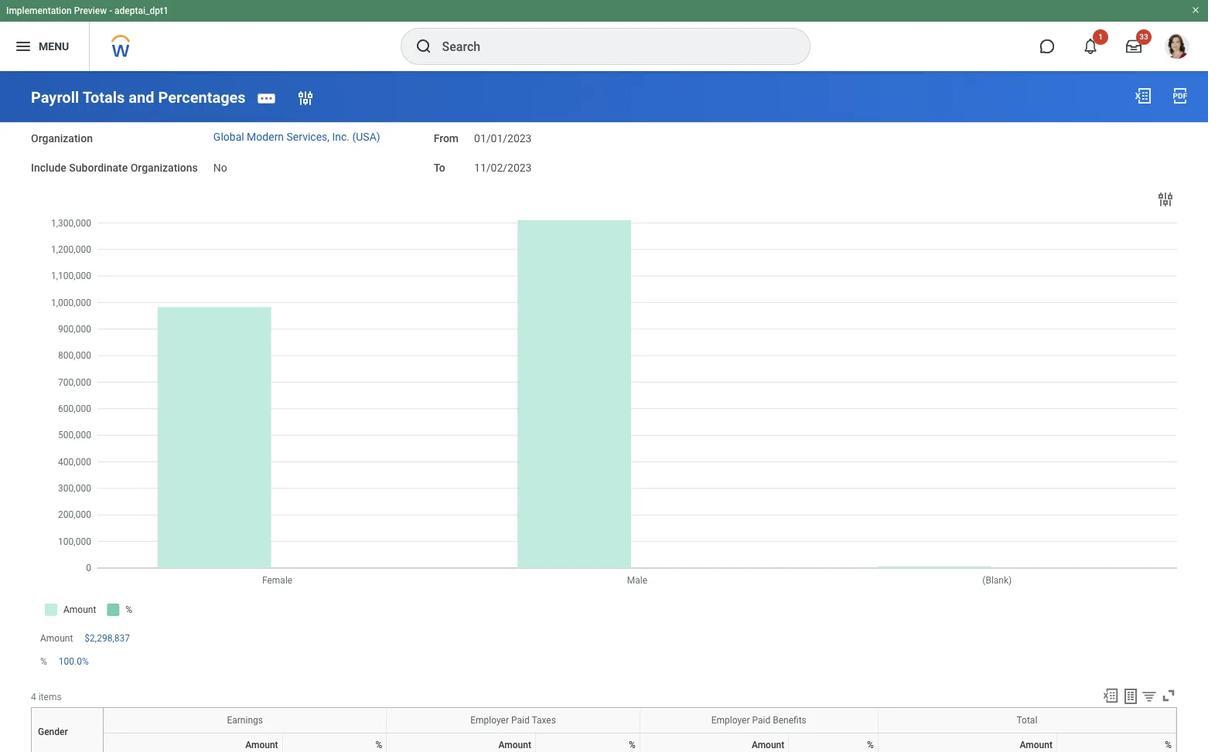 Task type: locate. For each thing, give the bounding box(es) containing it.
export to excel image
[[1134, 87, 1153, 105]]

employer for employer paid benefits
[[712, 716, 750, 727]]

global modern services, inc. (usa)
[[213, 131, 380, 143]]

100.0% button
[[59, 656, 91, 669]]

toolbar
[[1096, 687, 1178, 708]]

1 paid from the left
[[511, 716, 530, 727]]

4 items
[[31, 692, 62, 703]]

employer
[[471, 716, 509, 727], [712, 716, 750, 727]]

implementation
[[6, 5, 72, 16]]

4
[[31, 692, 36, 703]]

(usa)
[[352, 131, 380, 143]]

menu button
[[0, 22, 89, 71]]

adeptai_dpt1
[[115, 5, 169, 16]]

to element
[[474, 153, 532, 176]]

1 horizontal spatial employer
[[712, 716, 750, 727]]

benefits
[[773, 716, 807, 727]]

percentages
[[158, 88, 246, 107]]

to
[[434, 162, 445, 174]]

implementation preview -   adeptai_dpt1
[[6, 5, 169, 16]]

1 horizontal spatial paid
[[752, 716, 771, 727]]

export to excel image
[[1103, 687, 1120, 704]]

row element containing amount
[[104, 734, 1176, 753]]

preview
[[74, 5, 107, 16]]

inbox large image
[[1127, 39, 1142, 54]]

justify image
[[14, 37, 32, 56]]

paid left taxes
[[511, 716, 530, 727]]

0 horizontal spatial paid
[[511, 716, 530, 727]]

export to worksheets image
[[1122, 687, 1140, 706]]

search image
[[414, 37, 433, 56]]

row element
[[33, 708, 106, 753], [104, 708, 1176, 734], [104, 734, 1176, 753]]

from element
[[474, 123, 532, 146]]

fullscreen image
[[1161, 687, 1178, 704]]

2 paid from the left
[[752, 716, 771, 727]]

payroll totals and percentages main content
[[0, 71, 1209, 753]]

amount down employer paid benefits
[[752, 740, 785, 751]]

include subordinate organizations
[[31, 162, 198, 174]]

global
[[213, 131, 244, 143]]

no
[[213, 162, 227, 174]]

%
[[40, 657, 47, 668], [376, 740, 382, 751], [629, 740, 636, 751], [867, 740, 874, 751], [1165, 740, 1172, 751]]

row element containing gender
[[33, 708, 106, 753]]

totals
[[83, 88, 125, 107]]

paid left benefits
[[752, 716, 771, 727]]

toolbar inside the payroll totals and percentages main content
[[1096, 687, 1178, 708]]

1
[[1099, 32, 1103, 41]]

paid
[[511, 716, 530, 727], [752, 716, 771, 727]]

amount
[[40, 634, 73, 645], [245, 740, 278, 751], [499, 740, 531, 751], [752, 740, 785, 751], [1020, 740, 1053, 751]]

employer paid taxes
[[471, 716, 556, 727]]

profile logan mcneil image
[[1165, 34, 1190, 62]]

items
[[38, 692, 62, 703]]

global modern services, inc. (usa) link
[[213, 131, 380, 143]]

configure and view chart data image
[[1157, 191, 1175, 209]]

1 employer from the left
[[471, 716, 509, 727]]

total
[[1017, 716, 1038, 727]]

1 button
[[1074, 29, 1109, 63]]

employer left taxes
[[471, 716, 509, 727]]

0 horizontal spatial employer
[[471, 716, 509, 727]]

row element containing earnings
[[104, 708, 1176, 734]]

organization
[[31, 132, 93, 144]]

2 employer from the left
[[712, 716, 750, 727]]

paid for benefits
[[752, 716, 771, 727]]

include subordinate organizations element
[[213, 153, 227, 176]]

employer left benefits
[[712, 716, 750, 727]]



Task type: vqa. For each thing, say whether or not it's contained in the screenshot.
the 1
yes



Task type: describe. For each thing, give the bounding box(es) containing it.
Search Workday  search field
[[442, 29, 778, 63]]

services,
[[287, 131, 330, 143]]

paid for taxes
[[511, 716, 530, 727]]

include
[[31, 162, 66, 174]]

inc.
[[332, 131, 350, 143]]

notifications large image
[[1083, 39, 1099, 54]]

payroll totals and percentages
[[31, 88, 246, 107]]

organizations
[[131, 162, 198, 174]]

menu banner
[[0, 0, 1209, 71]]

100.0%
[[59, 657, 89, 668]]

amount down earnings
[[245, 740, 278, 751]]

employer paid benefits
[[712, 716, 807, 727]]

and
[[129, 88, 154, 107]]

33
[[1140, 32, 1149, 41]]

01/01/2023
[[474, 132, 532, 144]]

select to filter grid data image
[[1141, 688, 1158, 704]]

amount down total
[[1020, 740, 1053, 751]]

amount up 100.0%
[[40, 634, 73, 645]]

amount down employer paid taxes
[[499, 740, 531, 751]]

$2,298,837 button
[[85, 633, 132, 646]]

11/02/2023
[[474, 162, 532, 174]]

change selection image
[[296, 89, 315, 107]]

payroll
[[31, 88, 79, 107]]

taxes
[[532, 716, 556, 727]]

notifications element
[[1173, 31, 1185, 43]]

menu
[[39, 40, 69, 52]]

$2,298,837
[[85, 634, 130, 645]]

33 button
[[1117, 29, 1152, 63]]

from
[[434, 132, 459, 144]]

view printable version (pdf) image
[[1171, 87, 1190, 105]]

modern
[[247, 131, 284, 143]]

close environment banner image
[[1192, 5, 1201, 15]]

payroll totals and percentages link
[[31, 88, 246, 107]]

earnings
[[227, 716, 263, 727]]

-
[[109, 5, 112, 16]]

employer for employer paid taxes
[[471, 716, 509, 727]]

gender
[[38, 727, 68, 738]]

subordinate
[[69, 162, 128, 174]]



